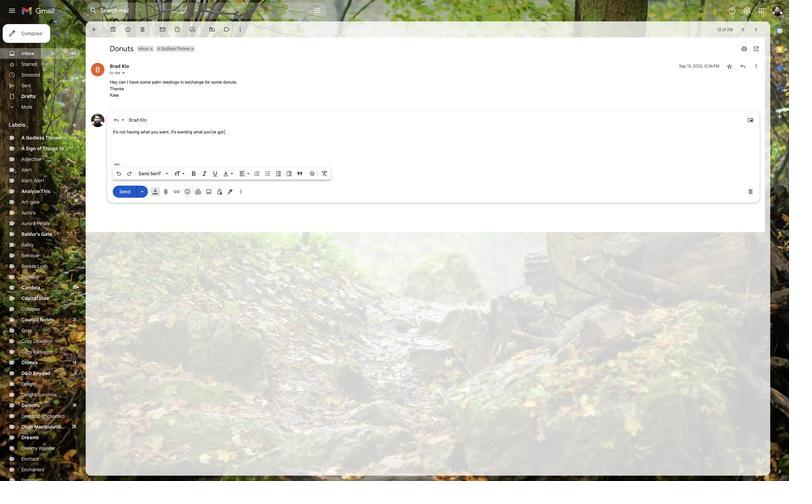 Task type: describe. For each thing, give the bounding box(es) containing it.
delight sunshine
[[21, 392, 57, 398]]

sep
[[680, 64, 687, 69]]

21 for council notes
[[73, 317, 76, 322]]

enchanted link
[[21, 467, 44, 473]]

delight link
[[21, 381, 36, 387]]

donuts.
[[223, 80, 238, 85]]

delight sunshine link
[[21, 392, 57, 398]]

collapse link
[[21, 306, 40, 312]]

a godless throne link
[[21, 135, 62, 141]]

add to tasks image
[[189, 26, 196, 33]]

dreamy wander
[[21, 446, 55, 452]]

cozy for cozy dewdrop
[[21, 339, 32, 345]]

delight for delight sunshine
[[21, 392, 36, 398]]

more
[[21, 104, 32, 110]]

this
[[41, 189, 50, 195]]

0 horizontal spatial brad
[[110, 63, 121, 69]]

dreamy
[[21, 446, 38, 452]]

show trimmed content image
[[113, 163, 121, 166]]

cozy link
[[21, 328, 32, 334]]

1 vertical spatial klo
[[140, 117, 147, 123]]

a inside button
[[157, 46, 160, 51]]

hey
[[110, 80, 118, 85]]

delight for delight link
[[21, 381, 36, 387]]

undo ‪(⌘z)‬ image
[[116, 170, 122, 177]]

dreams link
[[21, 435, 39, 441]]

got.
[[218, 129, 225, 134]]

gate
[[30, 199, 40, 205]]

more button
[[0, 102, 80, 113]]

for
[[205, 80, 210, 85]]

21 for candela
[[73, 285, 76, 290]]

betrayal link
[[21, 253, 39, 259]]

demons
[[21, 403, 40, 409]]

i
[[127, 80, 128, 85]]

indent more ‪(⌘])‬ image
[[286, 170, 293, 177]]

it's not having what you want, it's wanting what you've got.
[[113, 129, 225, 134]]

0 vertical spatial of
[[723, 27, 726, 32]]

sep 13, 2023, 12:36 pm cell
[[680, 63, 720, 70]]

betrayal
[[21, 253, 39, 259]]

attach files image
[[163, 188, 169, 195]]

Not starred checkbox
[[727, 63, 733, 70]]

18
[[73, 403, 76, 408]]

discard draft ‪(⌘⇧d)‬ image
[[748, 188, 754, 195]]

cozy for cozy radiance
[[21, 349, 32, 355]]

a for 4
[[21, 135, 25, 141]]

inbox for "inbox" link
[[21, 51, 34, 57]]

gate
[[41, 231, 52, 237]]

adjective link
[[21, 156, 41, 162]]

a godless throne button
[[156, 46, 190, 52]]

12 of 218
[[718, 27, 733, 32]]

cozy radiance
[[21, 349, 53, 355]]

crimes link
[[21, 360, 38, 366]]

1 horizontal spatial alert
[[34, 178, 44, 184]]

d&d beyond
[[21, 371, 50, 377]]

3
[[74, 371, 76, 376]]

radiance
[[33, 349, 53, 355]]

thanks
[[110, 86, 124, 91]]

back to inbox image
[[91, 26, 98, 33]]

idea
[[39, 296, 49, 302]]

baldur's gate link
[[21, 231, 52, 237]]

labels heading
[[9, 122, 71, 129]]

archive image
[[110, 26, 117, 33]]

send button
[[113, 186, 137, 198]]

remove formatting ‪(⌘\)‬ image
[[321, 170, 328, 177]]

more image
[[237, 26, 244, 33]]

to me
[[110, 70, 120, 75]]

numbered list ‪(⌘⇧7)‬ image
[[254, 170, 261, 177]]

mark as unread image
[[159, 26, 166, 33]]

218
[[728, 27, 733, 32]]

drafts link
[[21, 93, 36, 99]]

snooze image
[[174, 26, 181, 33]]

council notes
[[21, 317, 53, 323]]

a sign of things to come
[[21, 146, 78, 152]]

aurora for aurora petals
[[21, 221, 36, 227]]

2 what from the left
[[194, 129, 203, 134]]

candela
[[21, 285, 40, 291]]

to inside labels navigation
[[59, 146, 64, 152]]

throne for a godless throne button
[[177, 46, 190, 51]]

0 vertical spatial alert
[[21, 167, 32, 173]]

sep 13, 2023, 12:36 pm
[[680, 64, 720, 69]]

analyze this
[[21, 189, 50, 195]]

bulleted list ‪(⌘⇧8)‬ image
[[265, 170, 271, 177]]

in
[[180, 80, 184, 85]]

quote ‪(⌘⇧9)‬ image
[[297, 170, 303, 177]]

support image
[[729, 7, 737, 15]]

enchant link
[[21, 456, 39, 462]]

brutality link
[[21, 274, 39, 280]]

alert, alert
[[21, 178, 44, 184]]

1 for dreams
[[75, 435, 76, 440]]

type of response image
[[113, 117, 120, 123]]

1 horizontal spatial brad
[[129, 117, 139, 123]]

cozy radiance link
[[21, 349, 53, 355]]

breeze
[[21, 264, 36, 270]]

1 some from the left
[[140, 80, 151, 85]]

snoozed
[[21, 72, 40, 78]]

Message Body text field
[[113, 129, 754, 157]]

wanting
[[177, 129, 192, 134]]

capital idea link
[[21, 296, 49, 302]]

drafts
[[21, 93, 36, 99]]

of inside labels navigation
[[37, 146, 42, 152]]

0 vertical spatial enchanted
[[42, 414, 65, 420]]

come
[[65, 146, 78, 152]]

sunshine
[[37, 392, 57, 398]]

Search mail text field
[[100, 7, 295, 14]]

serif
[[150, 171, 161, 177]]

demons link
[[21, 403, 40, 409]]

aurora petals link
[[21, 221, 50, 227]]

settings image
[[743, 7, 751, 15]]

council
[[21, 317, 39, 323]]

insert files using drive image
[[195, 188, 202, 195]]

can
[[119, 80, 126, 85]]

capital idea
[[21, 296, 49, 302]]

enchant
[[21, 456, 39, 462]]

more send options image
[[139, 189, 146, 195]]

main menu image
[[8, 7, 16, 15]]

more options image
[[239, 188, 243, 195]]

cozy dewdrop
[[21, 339, 52, 345]]

d&d
[[21, 371, 32, 377]]

gmail image
[[21, 4, 58, 17]]

aurora for the 'aurora' link
[[21, 210, 36, 216]]

godless for a godless throne link
[[26, 135, 44, 141]]

25
[[72, 425, 76, 430]]

underline ‪(⌘u)‬ image
[[212, 171, 219, 177]]

dreams
[[21, 435, 39, 441]]

candela link
[[21, 285, 40, 291]]

art-gate link
[[21, 199, 40, 205]]

manipulating
[[34, 424, 64, 430]]



Task type: vqa. For each thing, say whether or not it's contained in the screenshot.
sans serif OPTION
yes



Task type: locate. For each thing, give the bounding box(es) containing it.
to left the come
[[59, 146, 64, 152]]

delight
[[21, 381, 36, 387], [21, 392, 36, 398]]

1 horizontal spatial klo
[[140, 117, 147, 123]]

inbox for inbox button
[[138, 46, 148, 51]]

0 vertical spatial to
[[110, 70, 114, 75]]

show details image
[[122, 71, 126, 75]]

some right for
[[211, 80, 222, 85]]

godless down mark as unread image
[[161, 46, 176, 51]]

a
[[157, 46, 160, 51], [21, 135, 25, 141], [21, 146, 25, 152]]

1 what from the left
[[141, 129, 150, 134]]

capital
[[21, 296, 38, 302]]

0 vertical spatial brad klo
[[110, 63, 129, 69]]

1 horizontal spatial to
[[110, 70, 114, 75]]

breeze lush
[[21, 264, 48, 270]]

throne down snooze image
[[177, 46, 190, 51]]

inbox link
[[21, 51, 34, 57]]

0 vertical spatial aurora
[[21, 210, 36, 216]]

sent link
[[21, 83, 31, 89]]

insert photo image
[[206, 188, 212, 195]]

cozy
[[21, 328, 32, 334], [21, 339, 32, 345], [21, 349, 32, 355]]

3 1 from the top
[[75, 232, 76, 237]]

a godless throne
[[157, 46, 190, 51], [21, 135, 62, 141]]

1 for baldur's gate
[[75, 232, 76, 237]]

readings
[[163, 80, 179, 85]]

indent less ‪(⌘[)‬ image
[[275, 170, 282, 177]]

0 horizontal spatial of
[[37, 146, 42, 152]]

move to image
[[209, 26, 216, 33]]

a right inbox button
[[157, 46, 160, 51]]

1 right idea
[[75, 296, 76, 301]]

delight down the d&d
[[21, 381, 36, 387]]

formatting options toolbar
[[113, 168, 331, 180]]

0 vertical spatial delight
[[21, 381, 36, 387]]

aurora petals
[[21, 221, 50, 227]]

2 vertical spatial a
[[21, 146, 25, 152]]

0 vertical spatial a
[[157, 46, 160, 51]]

brad klo up me
[[110, 63, 129, 69]]

klo right type of response icon
[[140, 117, 147, 123]]

1 horizontal spatial inbox
[[138, 46, 148, 51]]

send
[[119, 189, 131, 195]]

0 vertical spatial throne
[[177, 46, 190, 51]]

0 vertical spatial cozy
[[21, 328, 32, 334]]

1 right the this
[[75, 189, 76, 194]]

insert link ‪(⌘k)‬ image
[[173, 188, 180, 195]]

1 vertical spatial a
[[21, 135, 25, 141]]

godless for a godless throne button
[[161, 46, 176, 51]]

report spam image
[[125, 26, 131, 33]]

labels navigation
[[0, 21, 86, 482]]

a for 1
[[21, 146, 25, 152]]

of right 12
[[723, 27, 726, 32]]

italic ‪(⌘i)‬ image
[[201, 170, 208, 177]]

0 vertical spatial 21
[[73, 285, 76, 290]]

0 horizontal spatial alert
[[21, 167, 32, 173]]

a godless throne for a godless throne link
[[21, 135, 62, 141]]

dewdrop up the radiance
[[33, 339, 52, 345]]

alert, alert link
[[21, 178, 44, 184]]

palm
[[152, 80, 161, 85]]

inbox down delete icon
[[138, 46, 148, 51]]

4 1 from the top
[[75, 296, 76, 301]]

a left the sign
[[21, 146, 25, 152]]

inbox up starred
[[21, 51, 34, 57]]

brad
[[110, 63, 121, 69], [129, 117, 139, 123]]

0 vertical spatial brad
[[110, 63, 121, 69]]

1 delight from the top
[[21, 381, 36, 387]]

1 for capital idea
[[75, 296, 76, 301]]

a godless throne inside labels navigation
[[21, 135, 62, 141]]

art-gate
[[21, 199, 40, 205]]

a godless throne down snooze image
[[157, 46, 190, 51]]

sans serif option
[[137, 170, 164, 177]]

2 vertical spatial cozy
[[21, 349, 32, 355]]

dogs manipulating time link
[[21, 424, 76, 430]]

advanced search options image
[[311, 4, 324, 17]]

brad klo up 'having'
[[129, 117, 147, 123]]

me
[[115, 70, 120, 75]]

aurora link
[[21, 210, 36, 216]]

1 down '25'
[[75, 435, 76, 440]]

exchange
[[185, 80, 204, 85]]

godless up the sign
[[26, 135, 44, 141]]

12
[[718, 27, 722, 32]]

insert signature image
[[227, 188, 234, 195]]

ballsy
[[21, 242, 34, 248]]

delete image
[[139, 26, 146, 33]]

1 vertical spatial enchanted
[[21, 467, 44, 473]]

cozy for cozy link
[[21, 328, 32, 334]]

1 horizontal spatial of
[[723, 27, 726, 32]]

1 vertical spatial a godless throne
[[21, 135, 62, 141]]

aurora
[[21, 210, 36, 216], [21, 221, 36, 227]]

0 horizontal spatial a godless throne
[[21, 135, 62, 141]]

1 horizontal spatial godless
[[161, 46, 176, 51]]

newer image
[[740, 26, 747, 33]]

1 horizontal spatial some
[[211, 80, 222, 85]]

godless inside a godless throne button
[[161, 46, 176, 51]]

aurora down art-gate
[[21, 210, 36, 216]]

1 vertical spatial aurora
[[21, 221, 36, 227]]

0 vertical spatial dewdrop
[[33, 339, 52, 345]]

2 1 from the top
[[75, 189, 76, 194]]

throne up the things
[[45, 135, 62, 141]]

bold ‪(⌘b)‬ image
[[191, 170, 197, 177]]

want,
[[159, 129, 170, 134]]

what left you
[[141, 129, 150, 134]]

1 vertical spatial of
[[37, 146, 42, 152]]

of right the sign
[[37, 146, 42, 152]]

2 some from the left
[[211, 80, 222, 85]]

1 vertical spatial throne
[[45, 135, 62, 141]]

dewdrop enchanted link
[[21, 414, 65, 420]]

1 vertical spatial alert
[[34, 178, 44, 184]]

0 horizontal spatial some
[[140, 80, 151, 85]]

1 vertical spatial cozy
[[21, 339, 32, 345]]

a godless throne down the labels heading
[[21, 135, 62, 141]]

not
[[119, 129, 126, 134]]

1 horizontal spatial a godless throne
[[157, 46, 190, 51]]

dewdrop down demons link
[[21, 414, 41, 420]]

brutality
[[21, 274, 39, 280]]

1 for a sign of things to come
[[75, 146, 76, 151]]

council notes link
[[21, 317, 53, 323]]

12:36 pm
[[704, 64, 720, 69]]

godless
[[161, 46, 176, 51], [26, 135, 44, 141]]

a down labels
[[21, 135, 25, 141]]

1 aurora from the top
[[21, 210, 36, 216]]

not starred image
[[727, 63, 733, 70]]

1 horizontal spatial what
[[194, 129, 203, 134]]

None search field
[[86, 3, 327, 19]]

1 cozy from the top
[[21, 328, 32, 334]]

alert,
[[21, 178, 33, 184]]

adjective
[[21, 156, 41, 162]]

1 vertical spatial 21
[[73, 317, 76, 322]]

what left you've
[[194, 129, 203, 134]]

0 vertical spatial godless
[[161, 46, 176, 51]]

toggle confidential mode image
[[216, 188, 223, 195]]

delight down delight link
[[21, 392, 36, 398]]

alert up analyze this
[[34, 178, 44, 184]]

0 horizontal spatial to
[[59, 146, 64, 152]]

2023,
[[693, 64, 703, 69]]

cozy up crimes link
[[21, 349, 32, 355]]

strikethrough ‪(⌘⇧x)‬ image
[[309, 170, 316, 177]]

a godless throne inside button
[[157, 46, 190, 51]]

1 right gate
[[75, 232, 76, 237]]

klo up show details "image"
[[122, 63, 129, 69]]

inbox inside labels navigation
[[21, 51, 34, 57]]

hey can i have some palm readings in exchange for some donuts. thanks kate
[[110, 80, 238, 98]]

crimes
[[21, 360, 38, 366]]

sans
[[139, 171, 149, 177]]

145
[[70, 51, 76, 56]]

it's
[[171, 129, 176, 134]]

redo ‪(⌘y)‬ image
[[126, 170, 133, 177]]

13,
[[688, 64, 692, 69]]

a godless throne for a godless throne button
[[157, 46, 190, 51]]

aurora down the 'aurora' link
[[21, 221, 36, 227]]

ballsy link
[[21, 242, 34, 248]]

you've
[[204, 129, 216, 134]]

what
[[141, 129, 150, 134], [194, 129, 203, 134]]

snoozed link
[[21, 72, 40, 78]]

cozy down cozy link
[[21, 339, 32, 345]]

you
[[151, 129, 158, 134]]

godless inside labels navigation
[[26, 135, 44, 141]]

1 vertical spatial brad
[[129, 117, 139, 123]]

a sign of things to come link
[[21, 146, 78, 152]]

search mail image
[[88, 5, 100, 17]]

enchanted up manipulating
[[42, 414, 65, 420]]

dogs
[[21, 424, 33, 430]]

inbox inside button
[[138, 46, 148, 51]]

1 vertical spatial to
[[59, 146, 64, 152]]

6
[[74, 94, 76, 99]]

0 vertical spatial a godless throne
[[157, 46, 190, 51]]

tab list
[[771, 21, 790, 457]]

sent
[[21, 83, 31, 89]]

wander
[[39, 446, 55, 452]]

to
[[110, 70, 114, 75], [59, 146, 64, 152]]

having
[[127, 129, 140, 134]]

2 cozy from the top
[[21, 339, 32, 345]]

insert emoji ‪(⌘⇧2)‬ image
[[184, 188, 191, 195]]

enchanted down enchant link
[[21, 467, 44, 473]]

2 21 from the top
[[73, 317, 76, 322]]

14
[[73, 360, 76, 365]]

throne inside labels navigation
[[45, 135, 62, 141]]

brad up 'having'
[[129, 117, 139, 123]]

3 cozy from the top
[[21, 349, 32, 355]]

inbox
[[138, 46, 148, 51], [21, 51, 34, 57]]

1 vertical spatial dewdrop
[[21, 414, 41, 420]]

0 horizontal spatial throne
[[45, 135, 62, 141]]

throne for a godless throne link
[[45, 135, 62, 141]]

cozy down council
[[21, 328, 32, 334]]

0 horizontal spatial godless
[[26, 135, 44, 141]]

compose
[[21, 30, 42, 36]]

1 21 from the top
[[73, 285, 76, 290]]

collapse
[[21, 306, 40, 312]]

4
[[74, 135, 76, 140]]

brad up the to me
[[110, 63, 121, 69]]

throne inside button
[[177, 46, 190, 51]]

1 vertical spatial brad klo
[[129, 117, 147, 123]]

to left me
[[110, 70, 114, 75]]

dreamy wander link
[[21, 446, 55, 452]]

2 delight from the top
[[21, 392, 36, 398]]

5 1 from the top
[[75, 435, 76, 440]]

1 horizontal spatial throne
[[177, 46, 190, 51]]

0 horizontal spatial inbox
[[21, 51, 34, 57]]

1 vertical spatial delight
[[21, 392, 36, 398]]

baldur's gate
[[21, 231, 52, 237]]

it's
[[113, 129, 118, 134]]

things
[[43, 146, 58, 152]]

compose button
[[3, 24, 50, 43]]

1 down 4
[[75, 146, 76, 151]]

notes
[[40, 317, 53, 323]]

inbox button
[[137, 46, 149, 52]]

baldur's
[[21, 231, 40, 237]]

labels image
[[224, 26, 230, 33]]

donuts
[[110, 44, 134, 53]]

time
[[65, 424, 76, 430]]

some left palm
[[140, 80, 151, 85]]

older image
[[753, 26, 760, 33]]

1 for analyze this
[[75, 189, 76, 194]]

alert up the alert,
[[21, 167, 32, 173]]

petals
[[37, 221, 50, 227]]

2 aurora from the top
[[21, 221, 36, 227]]

cozy dewdrop link
[[21, 339, 52, 345]]

0 horizontal spatial what
[[141, 129, 150, 134]]

d&d beyond link
[[21, 371, 50, 377]]

1 1 from the top
[[75, 146, 76, 151]]

0 horizontal spatial klo
[[122, 63, 129, 69]]

1 vertical spatial godless
[[26, 135, 44, 141]]

0 vertical spatial klo
[[122, 63, 129, 69]]



